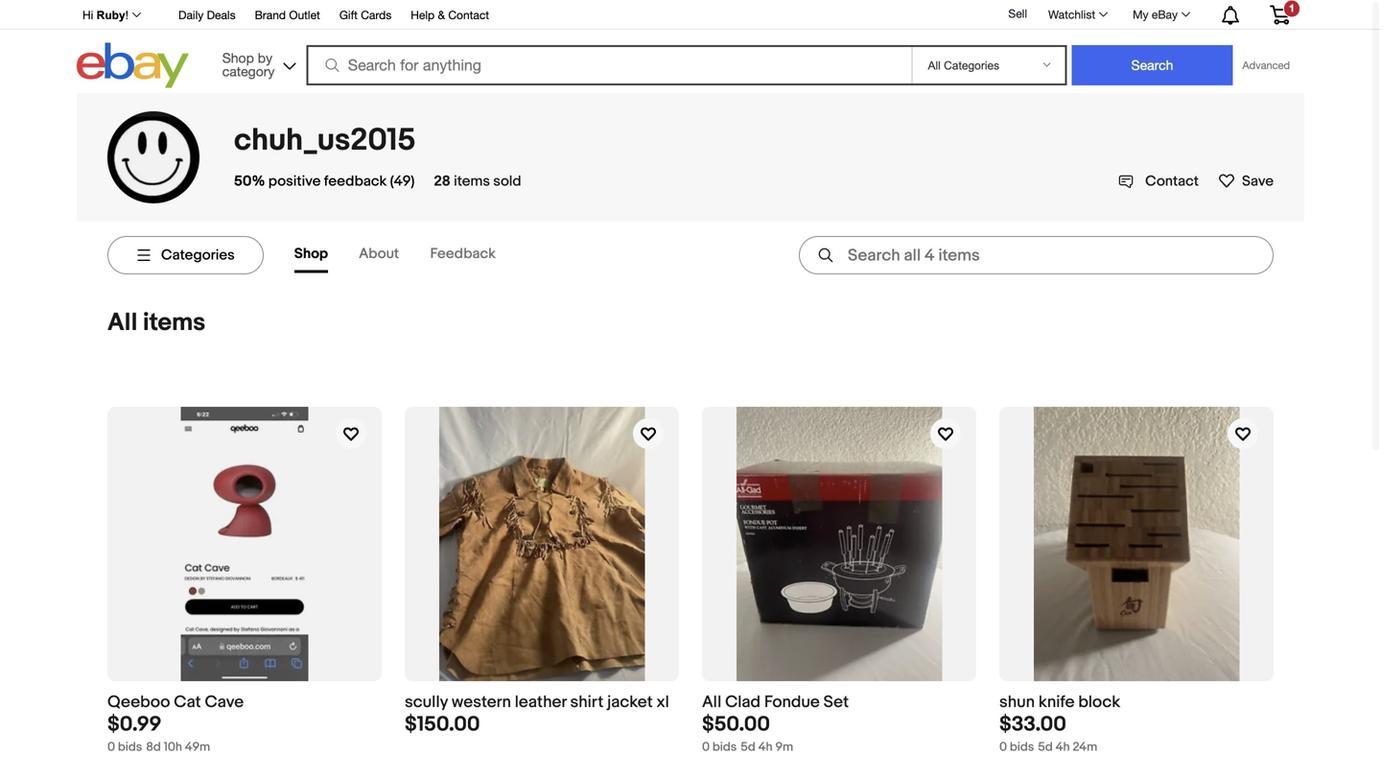Task type: locate. For each thing, give the bounding box(es) containing it.
!
[[125, 9, 129, 22]]

$0.99 0 bids 8d 10h 49m
[[107, 712, 210, 755]]

set
[[824, 692, 849, 713]]

0 vertical spatial contact
[[449, 8, 490, 22]]

sold
[[494, 173, 522, 190]]

0 horizontal spatial contact
[[449, 8, 490, 22]]

10h
[[164, 740, 182, 755]]

1 4h from the left
[[759, 740, 773, 755]]

western
[[452, 692, 511, 713]]

qeeboo cat cave
[[107, 692, 244, 713]]

all
[[107, 308, 138, 338], [702, 692, 722, 713]]

1 vertical spatial items
[[143, 308, 206, 338]]

1 vertical spatial shop
[[294, 245, 328, 262]]

1 5d from the left
[[741, 740, 756, 755]]

shun knife block
[[1000, 692, 1121, 713]]

1 bids from the left
[[118, 740, 142, 755]]

all clad fondue set
[[702, 692, 849, 713]]

all items
[[107, 308, 206, 338]]

2 0 from the left
[[702, 740, 710, 755]]

items
[[454, 173, 490, 190], [143, 308, 206, 338]]

scully
[[405, 692, 448, 713]]

help
[[411, 8, 435, 22]]

5d down $50.00
[[741, 740, 756, 755]]

0 horizontal spatial 4h
[[759, 740, 773, 755]]

1 horizontal spatial all
[[702, 692, 722, 713]]

outlet
[[289, 8, 320, 22]]

0 vertical spatial shop
[[222, 50, 254, 66]]

$33.00
[[1000, 712, 1067, 737]]

4h for $33.00
[[1056, 740, 1071, 755]]

daily deals link
[[179, 5, 236, 26]]

contact left the save button
[[1146, 173, 1200, 190]]

$50.00 0 bids 5d 4h 9m
[[702, 712, 794, 755]]

shun knife block link
[[1000, 407, 1274, 713]]

&
[[438, 8, 445, 22]]

shop by category
[[222, 50, 275, 79]]

categories
[[161, 247, 235, 264]]

0 for $50.00
[[702, 740, 710, 755]]

4h inside $50.00 0 bids 5d 4h 9m
[[759, 740, 773, 755]]

5d inside $33.00 0 bids 5d 4h 24m
[[1039, 740, 1053, 755]]

1 horizontal spatial 4h
[[1056, 740, 1071, 755]]

0 inside $33.00 0 bids 5d 4h 24m
[[1000, 740, 1008, 755]]

bids down $50.00
[[713, 740, 737, 755]]

2 5d from the left
[[1039, 740, 1053, 755]]

1 horizontal spatial shop
[[294, 245, 328, 262]]

all clad fondue set link
[[702, 407, 977, 713]]

28
[[434, 173, 451, 190]]

4h
[[759, 740, 773, 755], [1056, 740, 1071, 755]]

None submit
[[1072, 45, 1234, 85]]

0 horizontal spatial all
[[107, 308, 138, 338]]

bids down $0.99
[[118, 740, 142, 755]]

2 4h from the left
[[1056, 740, 1071, 755]]

1 horizontal spatial 5d
[[1039, 740, 1053, 755]]

0 down $0.99
[[107, 740, 115, 755]]

qeeboo cat cave link
[[107, 407, 382, 713]]

0
[[107, 740, 115, 755], [702, 740, 710, 755], [1000, 740, 1008, 755]]

1 horizontal spatial bids
[[713, 740, 737, 755]]

0 horizontal spatial 5d
[[741, 740, 756, 755]]

by
[[258, 50, 273, 66]]

contact right &
[[449, 8, 490, 22]]

chuh_us2015 image
[[107, 111, 200, 203]]

1 horizontal spatial 0
[[702, 740, 710, 755]]

shirt
[[571, 692, 604, 713]]

bids down $33.00
[[1010, 740, 1035, 755]]

2 horizontal spatial 0
[[1000, 740, 1008, 755]]

category
[[222, 63, 275, 79]]

contact
[[449, 8, 490, 22], [1146, 173, 1200, 190]]

all for all items
[[107, 308, 138, 338]]

xl
[[657, 692, 670, 713]]

shop left by at left
[[222, 50, 254, 66]]

0 inside $0.99 0 bids 8d 10h 49m
[[107, 740, 115, 755]]

5d down $33.00
[[1039, 740, 1053, 755]]

all down the categories dropdown button
[[107, 308, 138, 338]]

1 0 from the left
[[107, 740, 115, 755]]

bids inside $33.00 0 bids 5d 4h 24m
[[1010, 740, 1035, 755]]

my ebay
[[1133, 8, 1178, 21]]

1 horizontal spatial contact
[[1146, 173, 1200, 190]]

bids inside $50.00 0 bids 5d 4h 9m
[[713, 740, 737, 755]]

0 horizontal spatial bids
[[118, 740, 142, 755]]

1 link
[[1259, 0, 1302, 28]]

0 down $50.00
[[702, 740, 710, 755]]

$0.99
[[107, 712, 162, 737]]

brand
[[255, 8, 286, 22]]

items down the categories dropdown button
[[143, 308, 206, 338]]

block
[[1079, 692, 1121, 713]]

bids inside $0.99 0 bids 8d 10h 49m
[[118, 740, 142, 755]]

clad
[[726, 692, 761, 713]]

0 horizontal spatial 0
[[107, 740, 115, 755]]

4h inside $33.00 0 bids 5d 4h 24m
[[1056, 740, 1071, 755]]

hi
[[83, 9, 93, 22]]

my ebay link
[[1123, 3, 1200, 26]]

tab list
[[294, 238, 527, 273]]

5d
[[741, 740, 756, 755], [1039, 740, 1053, 755]]

watchlist
[[1049, 8, 1096, 21]]

3 bids from the left
[[1010, 740, 1035, 755]]

1 horizontal spatial items
[[454, 173, 490, 190]]

4h left 9m
[[759, 740, 773, 755]]

2 horizontal spatial bids
[[1010, 740, 1035, 755]]

items right 28
[[454, 173, 490, 190]]

contact inside help & contact link
[[449, 8, 490, 22]]

0 down $33.00
[[1000, 740, 1008, 755]]

brand outlet
[[255, 8, 320, 22]]

cat
[[174, 692, 201, 713]]

1 vertical spatial all
[[702, 692, 722, 713]]

0 horizontal spatial items
[[143, 308, 206, 338]]

2 bids from the left
[[713, 740, 737, 755]]

bids for $0.99
[[118, 740, 142, 755]]

sell
[[1009, 7, 1028, 20]]

0 vertical spatial items
[[454, 173, 490, 190]]

0 for $33.00
[[1000, 740, 1008, 755]]

9m
[[776, 740, 794, 755]]

8d
[[146, 740, 161, 755]]

3 0 from the left
[[1000, 740, 1008, 755]]

shop by category button
[[214, 43, 300, 84]]

shop left the about
[[294, 245, 328, 262]]

all left clad on the bottom of the page
[[702, 692, 722, 713]]

50% positive feedback (49)
[[234, 173, 415, 190]]

gift cards
[[340, 8, 392, 22]]

0 vertical spatial all
[[107, 308, 138, 338]]

24m
[[1073, 740, 1098, 755]]

shop
[[222, 50, 254, 66], [294, 245, 328, 262]]

4h left 24m
[[1056, 740, 1071, 755]]

items for 28
[[454, 173, 490, 190]]

bids
[[118, 740, 142, 755], [713, 740, 737, 755], [1010, 740, 1035, 755]]

5d inside $50.00 0 bids 5d 4h 9m
[[741, 740, 756, 755]]

cave
[[205, 692, 244, 713]]

49m
[[185, 740, 210, 755]]

4h for $50.00
[[759, 740, 773, 755]]

ebay
[[1152, 8, 1178, 21]]

help & contact link
[[411, 5, 490, 26]]

0 horizontal spatial shop
[[222, 50, 254, 66]]

0 inside $50.00 0 bids 5d 4h 9m
[[702, 740, 710, 755]]

all for all clad fondue set
[[702, 692, 722, 713]]

categories button
[[107, 236, 264, 274]]

$150.00
[[405, 712, 480, 737]]

5d for $50.00
[[741, 740, 756, 755]]

shop inside shop by category
[[222, 50, 254, 66]]

account navigation
[[72, 0, 1305, 30]]

save
[[1243, 173, 1274, 190]]



Task type: vqa. For each thing, say whether or not it's contained in the screenshot.
the from
no



Task type: describe. For each thing, give the bounding box(es) containing it.
Search for anything text field
[[310, 47, 908, 83]]

about
[[359, 245, 399, 262]]

Search all 4 items field
[[799, 236, 1274, 274]]

positive
[[268, 173, 321, 190]]

0 for $0.99
[[107, 740, 115, 755]]

gift cards link
[[340, 5, 392, 26]]

shop for shop
[[294, 245, 328, 262]]

tab list containing shop
[[294, 238, 527, 273]]

brand outlet link
[[255, 5, 320, 26]]

deals
[[207, 8, 236, 22]]

shop by category banner
[[72, 0, 1305, 93]]

(49)
[[390, 173, 415, 190]]

gift
[[340, 8, 358, 22]]

shop for shop by category
[[222, 50, 254, 66]]

chuh_us2015
[[234, 122, 416, 159]]

bids for $50.00
[[713, 740, 737, 755]]

my
[[1133, 8, 1149, 21]]

watchlist link
[[1038, 3, 1117, 26]]

hi ruby !
[[83, 9, 129, 22]]

help & contact
[[411, 8, 490, 22]]

none submit inside shop by category banner
[[1072, 45, 1234, 85]]

feedback
[[430, 245, 496, 262]]

knife
[[1039, 692, 1075, 713]]

1 vertical spatial contact
[[1146, 173, 1200, 190]]

items for all
[[143, 308, 206, 338]]

ruby
[[97, 9, 125, 22]]

chuh_us2015 link
[[234, 122, 416, 159]]

bids for $33.00
[[1010, 740, 1035, 755]]

contact link
[[1119, 173, 1200, 190]]

$33.00 0 bids 5d 4h 24m
[[1000, 712, 1098, 755]]

1
[[1290, 2, 1296, 14]]

qeeboo
[[107, 692, 170, 713]]

save button
[[1219, 172, 1274, 190]]

jacket
[[608, 692, 653, 713]]

advanced
[[1243, 59, 1291, 71]]

advanced link
[[1234, 46, 1300, 84]]

daily
[[179, 8, 204, 22]]

$50.00
[[702, 712, 771, 737]]

5d for $33.00
[[1039, 740, 1053, 755]]

fondue
[[765, 692, 820, 713]]

sell link
[[1000, 7, 1036, 20]]

leather
[[515, 692, 567, 713]]

daily deals
[[179, 8, 236, 22]]

50%
[[234, 173, 265, 190]]

scully western leather shirt jacket xl link
[[405, 407, 679, 713]]

28 items sold
[[434, 173, 522, 190]]

scully western leather shirt jacket xl
[[405, 692, 670, 713]]

cards
[[361, 8, 392, 22]]

shun
[[1000, 692, 1036, 713]]

feedback
[[324, 173, 387, 190]]



